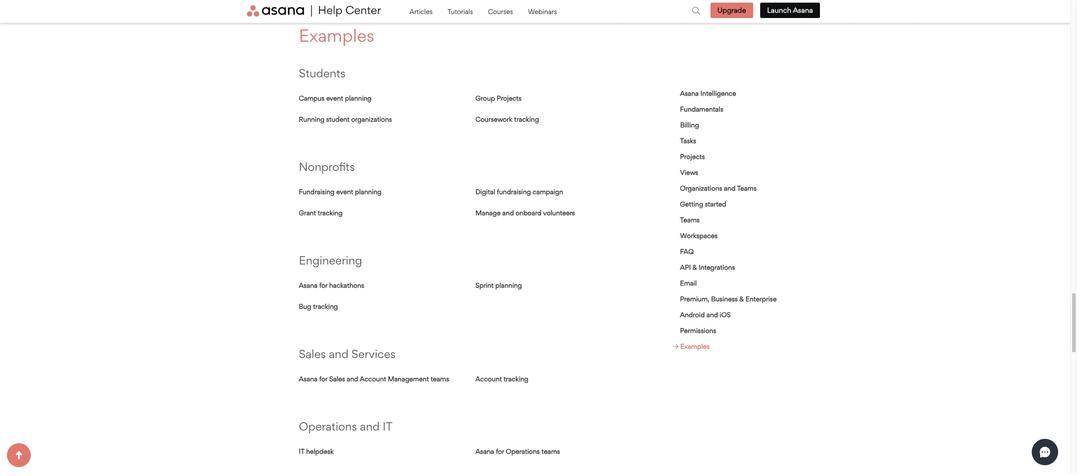 Task type: locate. For each thing, give the bounding box(es) containing it.
1 vertical spatial it
[[299, 447, 304, 456]]

helpdesk
[[306, 447, 334, 456]]

1 horizontal spatial it
[[383, 419, 393, 433]]

1 vertical spatial &
[[740, 295, 744, 303]]

0 horizontal spatial projects
[[497, 94, 522, 102]]

bug tracking
[[299, 302, 338, 311]]

digital
[[476, 188, 495, 196]]

engineering
[[299, 253, 362, 267]]

0 horizontal spatial teams
[[431, 375, 449, 383]]

event for students
[[326, 94, 343, 102]]

0 vertical spatial &
[[693, 263, 697, 272]]

operations and it link
[[299, 419, 393, 433]]

account
[[360, 375, 386, 383], [476, 375, 502, 383]]

0 horizontal spatial teams
[[680, 216, 700, 224]]

webinars
[[528, 7, 557, 16]]

1 horizontal spatial account
[[476, 375, 502, 383]]

organizations and teams
[[680, 184, 757, 193]]

and for android
[[707, 311, 718, 319]]

tracking for bug tracking
[[313, 302, 338, 311]]

asana for operations teams
[[476, 447, 560, 456]]

asana help center help center home page image
[[247, 5, 312, 17], [314, 5, 381, 17]]

grant
[[299, 209, 316, 217]]

launch asana
[[767, 6, 813, 15]]

for
[[319, 281, 328, 290], [319, 375, 328, 383], [496, 447, 504, 456]]

0 vertical spatial event
[[326, 94, 343, 102]]

projects
[[497, 94, 522, 102], [680, 153, 705, 161]]

api & integrations link
[[680, 263, 735, 272]]

volunteers
[[543, 209, 575, 217]]

examples down permissions link
[[680, 342, 710, 351]]

for for engineering
[[319, 281, 328, 290]]

organizations and teams link
[[680, 184, 757, 193]]

examples link up the students link
[[299, 25, 374, 46]]

2 account from the left
[[476, 375, 502, 383]]

1 horizontal spatial projects
[[680, 153, 705, 161]]

bug
[[299, 302, 311, 311]]

0 vertical spatial planning
[[345, 94, 372, 102]]

0 horizontal spatial operations
[[299, 419, 357, 433]]

manage
[[476, 209, 501, 217]]

0 horizontal spatial account
[[360, 375, 386, 383]]

articles
[[410, 7, 434, 16]]

asana for sales and account management teams link
[[299, 375, 449, 383]]

upgrade
[[718, 6, 746, 15]]

examples link
[[299, 25, 374, 46], [673, 342, 710, 351]]

0 vertical spatial operations
[[299, 419, 357, 433]]

1 horizontal spatial &
[[740, 295, 744, 303]]

0 vertical spatial it
[[383, 419, 393, 433]]

faq link
[[680, 247, 694, 256]]

manage and onboard volunteers
[[476, 209, 575, 217]]

0 vertical spatial examples
[[299, 25, 374, 46]]

tracking for coursework tracking
[[514, 115, 539, 123]]

0 vertical spatial teams
[[737, 184, 757, 193]]

1 vertical spatial for
[[319, 375, 328, 383]]

1 vertical spatial examples
[[680, 342, 710, 351]]

1 vertical spatial event
[[336, 188, 353, 196]]

0 vertical spatial for
[[319, 281, 328, 290]]

1 vertical spatial operations
[[506, 447, 540, 456]]

2 vertical spatial planning
[[495, 281, 522, 290]]

1 horizontal spatial teams
[[737, 184, 757, 193]]

email link
[[680, 279, 697, 287]]

workspaces
[[680, 232, 718, 240]]

getting started
[[680, 200, 727, 208]]

and
[[724, 184, 736, 193], [502, 209, 514, 217], [707, 311, 718, 319], [329, 347, 349, 361], [347, 375, 358, 383], [360, 419, 380, 433]]

services
[[352, 347, 396, 361]]

event right fundraising
[[336, 188, 353, 196]]

tutorials link
[[448, 5, 475, 18]]

group projects link
[[476, 94, 522, 102]]

0 vertical spatial sales
[[299, 347, 326, 361]]

students link
[[299, 66, 346, 80]]

permissions
[[680, 327, 717, 335]]

campus
[[299, 94, 325, 102]]

tracking for grant tracking
[[318, 209, 343, 217]]

intelligence
[[701, 89, 736, 98]]

examples up the students link
[[299, 25, 374, 46]]

asana intelligence
[[680, 89, 736, 98]]

organizations
[[351, 115, 392, 123]]

group projects
[[476, 94, 522, 102]]

0 vertical spatial projects
[[497, 94, 522, 102]]

coursework tracking link
[[476, 115, 539, 123]]

1 vertical spatial projects
[[680, 153, 705, 161]]

organizations
[[680, 184, 723, 193]]

enterprise
[[746, 295, 777, 303]]

workspaces link
[[680, 232, 718, 240]]

for for sales and services
[[319, 375, 328, 383]]

group
[[476, 94, 495, 102]]

& right api
[[693, 263, 697, 272]]

getting started link
[[680, 200, 727, 208]]

1 vertical spatial sales
[[329, 375, 345, 383]]

asana for hackathons link
[[299, 281, 364, 290]]

1 vertical spatial planning
[[355, 188, 382, 196]]

and for operations
[[360, 419, 380, 433]]

1 horizontal spatial examples link
[[673, 342, 710, 351]]

examples
[[299, 25, 374, 46], [680, 342, 710, 351]]

event up student
[[326, 94, 343, 102]]

1 horizontal spatial sales
[[329, 375, 345, 383]]

1 horizontal spatial asana help center help center home page image
[[314, 5, 381, 17]]

tasks link
[[680, 137, 697, 145]]

running student organizations link
[[299, 115, 392, 123]]

coursework
[[476, 115, 513, 123]]

tracking
[[514, 115, 539, 123], [318, 209, 343, 217], [313, 302, 338, 311], [504, 375, 529, 383]]

1 account from the left
[[360, 375, 386, 383]]

projects up coursework tracking link
[[497, 94, 522, 102]]

it helpdesk link
[[299, 447, 334, 456]]

planning
[[345, 94, 372, 102], [355, 188, 382, 196], [495, 281, 522, 290]]

teams
[[431, 375, 449, 383], [542, 447, 560, 456]]

nonprofits
[[299, 160, 355, 174]]

0 vertical spatial teams
[[431, 375, 449, 383]]

& right business
[[740, 295, 744, 303]]

1 vertical spatial examples link
[[673, 342, 710, 351]]

management
[[388, 375, 429, 383]]

tracking for account tracking
[[504, 375, 529, 383]]

operations
[[299, 419, 357, 433], [506, 447, 540, 456]]

1 vertical spatial teams
[[542, 447, 560, 456]]

courses link
[[488, 5, 515, 18]]

event for nonprofits
[[336, 188, 353, 196]]

1 horizontal spatial teams
[[542, 447, 560, 456]]

it
[[383, 419, 393, 433], [299, 447, 304, 456]]

teams link
[[680, 216, 700, 224]]

views
[[680, 168, 699, 177]]

0 horizontal spatial examples link
[[299, 25, 374, 46]]

examples link down permissions link
[[673, 342, 710, 351]]

asana intelligence link
[[680, 89, 736, 98]]

event
[[326, 94, 343, 102], [336, 188, 353, 196]]

0 horizontal spatial asana help center help center home page image
[[247, 5, 312, 17]]

api & integrations
[[680, 263, 735, 272]]

grant tracking link
[[299, 209, 343, 217]]

projects up views link
[[680, 153, 705, 161]]

&
[[693, 263, 697, 272], [740, 295, 744, 303]]



Task type: describe. For each thing, give the bounding box(es) containing it.
engineering link
[[299, 253, 362, 267]]

digital fundraising campaign
[[476, 188, 563, 196]]

sprint planning link
[[476, 281, 522, 290]]

business
[[711, 295, 738, 303]]

onboard
[[516, 209, 542, 217]]

premium,
[[680, 295, 710, 303]]

0 horizontal spatial &
[[693, 263, 697, 272]]

running student organizations
[[299, 115, 392, 123]]

hackathons
[[329, 281, 364, 290]]

projects link
[[680, 153, 705, 161]]

0 vertical spatial examples link
[[299, 25, 374, 46]]

coursework tracking
[[476, 115, 539, 123]]

upgrade link
[[710, 3, 753, 18]]

manage and onboard volunteers link
[[476, 209, 575, 217]]

views link
[[680, 168, 699, 177]]

0 horizontal spatial sales
[[299, 347, 326, 361]]

fundraising
[[497, 188, 531, 196]]

fundraising
[[299, 188, 335, 196]]

bug tracking link
[[299, 302, 338, 311]]

operations and it
[[299, 419, 393, 433]]

asana for fundamentals
[[680, 89, 699, 98]]

and for sales
[[329, 347, 349, 361]]

asana for sprint planning
[[299, 281, 318, 290]]

api
[[680, 263, 691, 272]]

planning for students
[[345, 94, 372, 102]]

webinars link
[[528, 5, 557, 18]]

permissions link
[[680, 327, 717, 335]]

sales and services
[[299, 347, 396, 361]]

it helpdesk
[[299, 447, 334, 456]]

email
[[680, 279, 697, 287]]

launch
[[767, 6, 791, 15]]

fundamentals
[[680, 105, 724, 113]]

1 vertical spatial teams
[[680, 216, 700, 224]]

2 asana help center help center home page image from the left
[[314, 5, 381, 17]]

premium, business & enterprise link
[[680, 295, 777, 303]]

digital fundraising campaign link
[[476, 188, 563, 196]]

billing
[[680, 121, 699, 129]]

planning for nonprofits
[[355, 188, 382, 196]]

premium, business & enterprise
[[680, 295, 777, 303]]

students
[[299, 66, 346, 80]]

sales and services link
[[299, 347, 396, 361]]

student
[[326, 115, 350, 123]]

and for organizations
[[724, 184, 736, 193]]

launch asana link
[[760, 3, 820, 18]]

0 horizontal spatial examples
[[299, 25, 374, 46]]

faq
[[680, 247, 694, 256]]

fundraising event planning
[[299, 188, 382, 196]]

0 horizontal spatial it
[[299, 447, 304, 456]]

android
[[680, 311, 705, 319]]

billing link
[[680, 121, 699, 129]]

courses
[[488, 7, 515, 16]]

sprint planning
[[476, 281, 522, 290]]

asana for hackathons
[[299, 281, 364, 290]]

1 horizontal spatial operations
[[506, 447, 540, 456]]

fundraising event planning link
[[299, 188, 382, 196]]

ios
[[720, 311, 731, 319]]

nonprofits link
[[299, 160, 355, 174]]

integrations
[[699, 263, 735, 272]]

1 asana help center help center home page image from the left
[[247, 5, 312, 17]]

and for manage
[[502, 209, 514, 217]]

getting
[[680, 200, 704, 208]]

account tracking link
[[476, 375, 529, 383]]

started
[[705, 200, 727, 208]]

asana for operations teams link
[[476, 447, 560, 456]]

grant tracking
[[299, 209, 343, 217]]

asana for account tracking
[[299, 375, 318, 383]]

campaign
[[533, 188, 563, 196]]

2 vertical spatial for
[[496, 447, 504, 456]]

asana for sales and account management teams
[[299, 375, 449, 383]]

running
[[299, 115, 325, 123]]

account tracking
[[476, 375, 529, 383]]

sprint
[[476, 281, 494, 290]]

tasks
[[680, 137, 697, 145]]

android and ios link
[[680, 311, 731, 319]]

articles link
[[410, 5, 434, 18]]

1 horizontal spatial examples
[[680, 342, 710, 351]]

fundamentals link
[[680, 105, 724, 113]]



Task type: vqa. For each thing, say whether or not it's contained in the screenshot.
'event' to the bottom
yes



